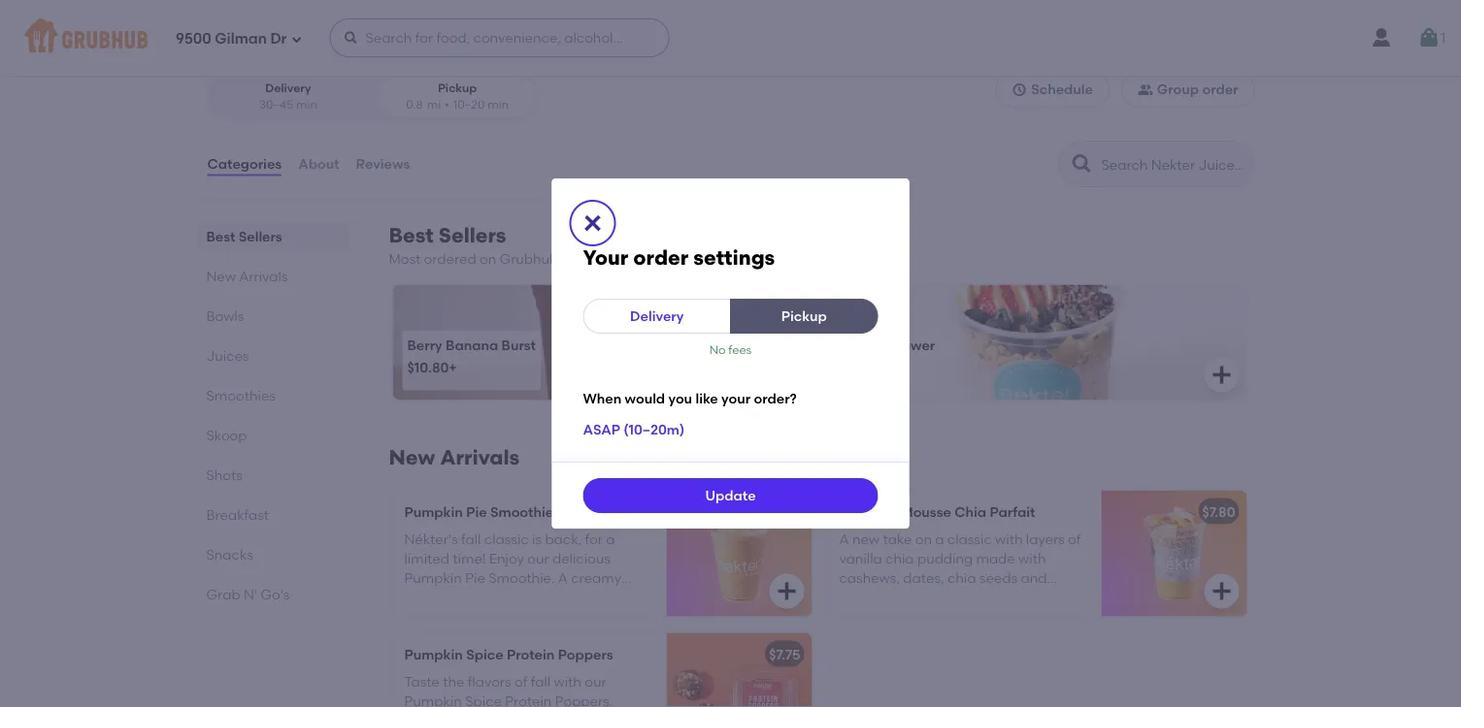 Task type: locate. For each thing, give the bounding box(es) containing it.
delivery for delivery
[[630, 308, 684, 325]]

order inside button
[[1202, 81, 1238, 98]]

delivery inside button
[[630, 308, 684, 325]]

sellers
[[439, 223, 506, 248], [239, 228, 282, 245]]

9500 gilman dr
[[176, 30, 287, 48]]

order right your
[[633, 246, 689, 270]]

sellers up on
[[439, 223, 506, 248]]

2 vertical spatial order
[[633, 246, 689, 270]]

0 horizontal spatial protein
[[507, 646, 555, 663]]

smoothies
[[206, 387, 276, 404]]

0 vertical spatial new arrivals
[[206, 268, 288, 285]]

snacks tab
[[206, 545, 342, 565]]

protein right the spice
[[507, 646, 555, 663]]

best inside best sellers most ordered on grubhub
[[389, 223, 434, 248]]

fees
[[728, 343, 752, 357]]

0 horizontal spatial new arrivals
[[206, 268, 288, 285]]

pickup up the order?
[[781, 308, 827, 325]]

min inside the "pickup 0.8 mi • 10–20 min"
[[488, 98, 509, 112]]

1 horizontal spatial sellers
[[439, 223, 506, 248]]

0 horizontal spatial dr
[[270, 30, 287, 48]]

your order settings
[[583, 246, 775, 270]]

your
[[721, 391, 751, 407]]

svg image up your
[[581, 212, 604, 235]]

option group
[[206, 72, 539, 121]]

good
[[372, 33, 404, 47]]

grab
[[206, 586, 240, 603]]

like
[[696, 391, 718, 407]]

new up pumpkin pie smoothie
[[389, 445, 435, 470]]

1 vertical spatial protein
[[507, 646, 555, 663]]

92
[[339, 31, 355, 47]]

asap (10–20m) button
[[583, 413, 685, 448]]

best up the new arrivals tab
[[206, 228, 235, 245]]

most
[[389, 251, 421, 268]]

best
[[389, 223, 434, 248], [206, 228, 235, 245]]

0 horizontal spatial best
[[206, 228, 235, 245]]

0 horizontal spatial sellers
[[239, 228, 282, 245]]

pickup
[[438, 81, 477, 95], [781, 308, 827, 325]]

sellers for best sellers
[[239, 228, 282, 245]]

group order
[[1157, 81, 1238, 98]]

pickup inside the "pickup 0.8 mi • 10–20 min"
[[438, 81, 477, 95]]

+ inside berry banana burst $10.80 +
[[449, 360, 457, 376]]

0 horizontal spatial min
[[296, 98, 317, 112]]

1 vertical spatial pickup
[[781, 308, 827, 325]]

breakfast
[[206, 507, 269, 523]]

delivery
[[265, 81, 311, 95], [630, 308, 684, 325]]

1 horizontal spatial new
[[389, 445, 435, 470]]

+ right update on the bottom of page
[[796, 504, 804, 520]]

gilman
[[215, 30, 267, 48]]

new arrivals
[[206, 268, 288, 285], [389, 445, 519, 470]]

1
[[1441, 29, 1446, 46]]

update
[[705, 488, 756, 504]]

option group containing delivery 30–45 min
[[206, 72, 539, 121]]

1 horizontal spatial arrivals
[[440, 445, 519, 470]]

0 horizontal spatial new
[[206, 268, 236, 285]]

location
[[476, 2, 530, 19]]

when would you like your order?
[[583, 391, 797, 407]]

0 horizontal spatial $10.80
[[407, 360, 449, 376]]

sellers inside best sellers most ordered on grubhub
[[439, 223, 506, 248]]

about
[[298, 156, 339, 172]]

new arrivals inside tab
[[206, 268, 288, 285]]

min right 10–20
[[488, 98, 509, 112]]

1 horizontal spatial $10.80
[[754, 504, 796, 520]]

min
[[296, 98, 317, 112], [488, 98, 509, 112]]

smoothies tab
[[206, 385, 342, 406]]

new
[[206, 268, 236, 285], [389, 445, 435, 470]]

30–45
[[259, 98, 293, 112]]

min right 30–45
[[296, 98, 317, 112]]

best up the 'most'
[[389, 223, 434, 248]]

on
[[481, 33, 498, 47]]

juices tab
[[206, 346, 342, 366]]

good food
[[372, 33, 432, 47]]

pie
[[466, 504, 487, 520]]

sellers up the new arrivals tab
[[239, 228, 282, 245]]

0 horizontal spatial arrivals
[[239, 268, 288, 285]]

pumpkin pie smoothie
[[404, 504, 554, 520]]

la
[[297, 2, 313, 19]]

svg image
[[343, 30, 359, 46], [581, 212, 604, 235], [775, 580, 798, 603], [1210, 580, 1233, 603]]

4.4
[[226, 31, 245, 47]]

8855
[[231, 2, 263, 19]]

(10–20m)
[[623, 422, 685, 438]]

0 horizontal spatial delivery
[[265, 81, 311, 95]]

new arrivals down best sellers
[[206, 268, 288, 285]]

1 vertical spatial $10.80
[[754, 504, 796, 520]]

protein left power
[[842, 337, 890, 353]]

1 vertical spatial delivery
[[630, 308, 684, 325]]

pumpkin left the spice
[[404, 646, 463, 663]]

pickup inside button
[[781, 308, 827, 325]]

dr left ste
[[352, 2, 367, 19]]

0 vertical spatial order
[[667, 33, 697, 47]]

pumpkin left "pie"
[[404, 504, 463, 520]]

best sellers most ordered on grubhub
[[389, 223, 559, 268]]

best for best sellers most ordered on grubhub
[[389, 223, 434, 248]]

n'
[[244, 586, 257, 603]]

you
[[668, 391, 692, 407]]

pumpkin left mousse
[[839, 504, 898, 520]]

0 horizontal spatial pickup
[[438, 81, 477, 95]]

1 horizontal spatial dr
[[352, 2, 367, 19]]

1 horizontal spatial best
[[389, 223, 434, 248]]

1 vertical spatial dr
[[270, 30, 287, 48]]

$10.80
[[407, 360, 449, 376], [754, 504, 796, 520]]

svg image inside schedule button
[[1012, 82, 1027, 97]]

0 vertical spatial +
[[449, 360, 457, 376]]

0 vertical spatial arrivals
[[239, 268, 288, 285]]

svg image up $7.75
[[775, 580, 798, 603]]

group
[[1157, 81, 1199, 98]]

best for best sellers
[[206, 228, 235, 245]]

1 horizontal spatial +
[[796, 504, 804, 520]]

0 vertical spatial delivery
[[265, 81, 311, 95]]

order right correct
[[667, 33, 697, 47]]

reviews
[[356, 156, 410, 172]]

0 vertical spatial new
[[206, 268, 236, 285]]

order for group
[[1202, 81, 1238, 98]]

new arrivals up "pie"
[[389, 445, 519, 470]]

+ down banana
[[449, 360, 457, 376]]

$10.80 inside berry banana burst $10.80 +
[[407, 360, 449, 376]]

arrivals inside tab
[[239, 268, 288, 285]]

delivery down "your order settings"
[[630, 308, 684, 325]]

1 horizontal spatial pickup
[[781, 308, 827, 325]]

ratings)
[[277, 31, 328, 47]]

order right group
[[1202, 81, 1238, 98]]

pumpkin
[[404, 504, 463, 520], [839, 504, 898, 520], [404, 646, 463, 663]]

settings
[[693, 246, 775, 270]]

arrivals up pumpkin pie smoothie
[[440, 445, 519, 470]]

switch
[[429, 2, 472, 19]]

svg image inside main navigation navigation
[[343, 30, 359, 46]]

2 min from the left
[[488, 98, 509, 112]]

ordered
[[424, 251, 476, 268]]

1 horizontal spatial new arrivals
[[389, 445, 519, 470]]

1 horizontal spatial protein
[[842, 337, 890, 353]]

0 vertical spatial pickup
[[438, 81, 477, 95]]

pumpkin spice protein poppers
[[404, 646, 613, 663]]

1 min from the left
[[296, 98, 317, 112]]

pumpkin for pumpkin pie smoothie
[[404, 504, 463, 520]]

asap
[[583, 422, 620, 438]]

protein power
[[842, 337, 935, 353]]

0 vertical spatial $10.80
[[407, 360, 449, 376]]

your
[[583, 246, 628, 270]]

0 vertical spatial protein
[[842, 337, 890, 353]]

+
[[449, 360, 457, 376], [796, 504, 804, 520]]

1 vertical spatial order
[[1202, 81, 1238, 98]]

1 horizontal spatial min
[[488, 98, 509, 112]]

delivery up 30–45
[[265, 81, 311, 95]]

svg image down the 'jolla'
[[343, 30, 359, 46]]

1 horizontal spatial delivery
[[630, 308, 684, 325]]

switch location button
[[428, 0, 530, 21]]

pickup up •
[[438, 81, 477, 95]]

delivery inside "delivery 30–45 min"
[[265, 81, 311, 95]]

smoothie
[[490, 504, 554, 520]]

protein
[[842, 337, 890, 353], [507, 646, 555, 663]]

new up "bowls"
[[206, 268, 236, 285]]

arrivals up "bowls" tab
[[239, 268, 288, 285]]

best sellers tab
[[206, 226, 342, 247]]

0 horizontal spatial +
[[449, 360, 457, 376]]

pickup button
[[730, 299, 878, 334]]

breakfast tab
[[206, 505, 342, 525]]

1 vertical spatial new
[[389, 445, 435, 470]]

order for correct
[[667, 33, 697, 47]]

sellers inside tab
[[239, 228, 282, 245]]

jolla
[[317, 2, 349, 19]]

dr down villa
[[270, 30, 287, 48]]

schedule button
[[995, 72, 1109, 107]]

shots tab
[[206, 465, 342, 485]]

1 vertical spatial +
[[796, 504, 804, 520]]

best inside best sellers tab
[[206, 228, 235, 245]]

1 vertical spatial arrivals
[[440, 445, 519, 470]]

svg image
[[1417, 26, 1441, 50], [291, 33, 302, 45], [1012, 82, 1027, 97], [1210, 363, 1233, 387]]



Task type: describe. For each thing, give the bounding box(es) containing it.
pickup for pickup 0.8 mi • 10–20 min
[[438, 81, 477, 95]]

power
[[893, 337, 935, 353]]

protein inside button
[[842, 337, 890, 353]]

pumpkin spice protein poppers image
[[666, 633, 812, 708]]

spice
[[466, 646, 503, 663]]

9500
[[176, 30, 211, 48]]

402
[[395, 2, 419, 19]]

skoop
[[206, 427, 247, 444]]

8855 villa la jolla dr ste 402 button
[[230, 0, 420, 21]]

snacks
[[206, 547, 253, 563]]

delivery button
[[583, 299, 731, 334]]

delivery 30–45 min
[[259, 81, 317, 112]]

$7.75
[[769, 646, 800, 663]]

on time delivery
[[481, 33, 572, 47]]

grubhub
[[500, 251, 559, 268]]

grab n' go's tab
[[206, 585, 342, 605]]

star icon image
[[206, 29, 226, 49]]

correct
[[620, 33, 664, 47]]

juices
[[206, 348, 249, 364]]

delivery
[[529, 33, 572, 47]]

food
[[406, 33, 432, 47]]

bowls tab
[[206, 306, 342, 326]]

time
[[500, 33, 526, 47]]

Search Nekter Juice Bar search field
[[1099, 155, 1248, 174]]

grab n' go's
[[206, 586, 290, 603]]

pumpkin mousse chia parfait image
[[1101, 491, 1247, 617]]

1 vertical spatial new arrivals
[[389, 445, 519, 470]]

categories
[[207, 156, 282, 172]]

search icon image
[[1070, 152, 1094, 176]]

(159
[[249, 31, 274, 47]]

delivery for delivery 30–45 min
[[265, 81, 311, 95]]

about button
[[297, 129, 340, 199]]

svg image inside the 1 button
[[1417, 26, 1441, 50]]

no fees
[[709, 343, 752, 357]]

$10.80 +
[[754, 504, 804, 520]]

1 button
[[1417, 20, 1446, 55]]

update button
[[583, 479, 878, 514]]

$7.80
[[1202, 504, 1235, 520]]

ste
[[371, 2, 392, 19]]

order for your
[[633, 246, 689, 270]]

pumpkin for pumpkin spice protein poppers
[[404, 646, 463, 663]]

new arrivals tab
[[206, 266, 342, 286]]

skoop tab
[[206, 425, 342, 446]]

categories button
[[206, 129, 283, 199]]

mi
[[427, 98, 441, 112]]

parfait
[[990, 504, 1035, 520]]

svg image down "$7.80"
[[1210, 580, 1233, 603]]

chia
[[955, 504, 986, 520]]

shots
[[206, 467, 243, 484]]

8855 villa la jolla dr ste 402 switch location
[[231, 2, 530, 19]]

new inside tab
[[206, 268, 236, 285]]

86
[[448, 31, 464, 47]]

sellers for best sellers most ordered on grubhub
[[439, 223, 506, 248]]

asap (10–20m)
[[583, 422, 685, 438]]

pumpkin mousse chia parfait
[[839, 504, 1035, 520]]

order?
[[754, 391, 797, 407]]

would
[[625, 391, 665, 407]]

bowls
[[206, 308, 244, 324]]

94
[[588, 31, 604, 47]]

schedule
[[1031, 81, 1093, 98]]

main navigation navigation
[[0, 0, 1461, 76]]

on
[[480, 251, 496, 268]]

when
[[583, 391, 622, 407]]

berry
[[407, 337, 442, 353]]

•
[[445, 98, 449, 112]]

burst
[[502, 337, 536, 353]]

banana
[[446, 337, 498, 353]]

dr inside main navigation navigation
[[270, 30, 287, 48]]

go's
[[261, 586, 290, 603]]

pickup 0.8 mi • 10–20 min
[[406, 81, 509, 112]]

poppers
[[558, 646, 613, 663]]

villa
[[266, 2, 294, 19]]

(159 ratings)
[[249, 31, 328, 47]]

pumpkin for pumpkin mousse chia parfait
[[839, 504, 898, 520]]

protein power button
[[828, 285, 1247, 400]]

min inside "delivery 30–45 min"
[[296, 98, 317, 112]]

mousse
[[901, 504, 951, 520]]

0 vertical spatial dr
[[352, 2, 367, 19]]

reviews button
[[355, 129, 411, 199]]

berry banana burst $10.80 +
[[407, 337, 536, 376]]

group order button
[[1121, 72, 1255, 107]]

pumpkin pie smoothie image
[[666, 491, 812, 617]]

correct order
[[620, 33, 697, 47]]

pickup for pickup
[[781, 308, 827, 325]]

0.8
[[406, 98, 423, 112]]

people icon image
[[1138, 82, 1153, 97]]

best sellers
[[206, 228, 282, 245]]

no
[[709, 343, 726, 357]]

10–20
[[453, 98, 485, 112]]



Task type: vqa. For each thing, say whether or not it's contained in the screenshot.
the rightmost New
yes



